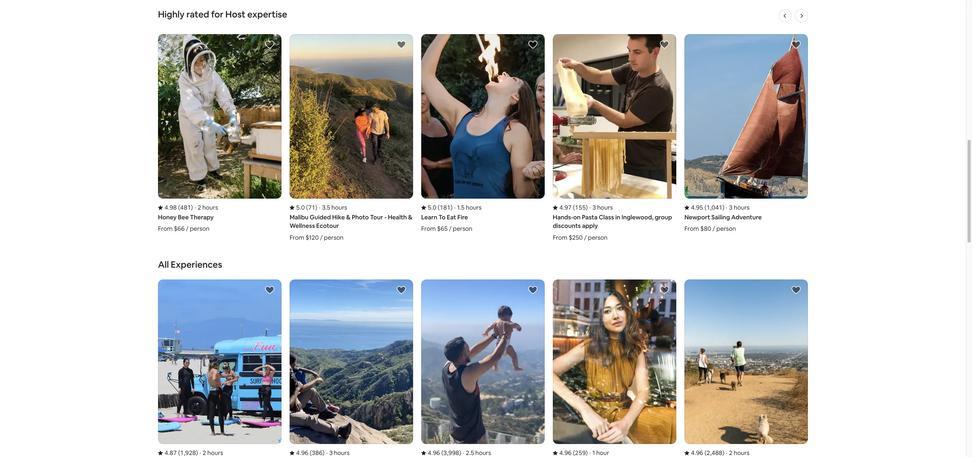 Task type: describe. For each thing, give the bounding box(es) containing it.
add to wishlist image for 4.97 (155)
[[660, 40, 669, 49]]

add to wishlist image for 2 hours
[[265, 285, 275, 295]]

in
[[615, 213, 620, 221]]

· for (386)
[[326, 449, 328, 457]]

honey bee therapy group
[[158, 34, 282, 233]]

1
[[592, 449, 595, 457]]

4.96 out of 5 average rating,  2,488 reviews image
[[685, 449, 724, 457]]

photo
[[352, 213, 369, 221]]

$65
[[437, 225, 448, 233]]

/ inside learn to eat fire from $65 / person
[[449, 225, 452, 233]]

(386)
[[310, 449, 325, 457]]

guided
[[310, 213, 331, 221]]

the la safari city/ mountains/ coast group
[[290, 279, 413, 457]]

· for (1,041)
[[726, 204, 728, 211]]

on
[[573, 213, 581, 221]]

/ inside "hands-on pasta class in inglewood, group discounts apply from $250 / person"
[[584, 234, 587, 241]]

hours for 5.0 (181)
[[466, 204, 482, 211]]

· for (259)
[[589, 449, 591, 457]]

· 1 hour
[[589, 449, 609, 457]]

· 3 hours for pasta
[[589, 204, 613, 211]]

4.96 for 4.96 (386)
[[296, 449, 308, 457]]

hours for 4.96 (3,998)
[[475, 449, 491, 457]]

5.0 for 5.0 (71)
[[296, 204, 305, 211]]

to
[[439, 213, 446, 221]]

4.96 (2,488)
[[691, 449, 724, 457]]

all experiences
[[158, 259, 222, 270]]

5.0 out of 5 average rating,  181 reviews image
[[421, 204, 453, 211]]

2.5
[[466, 449, 474, 457]]

person inside honey bee therapy from $66 / person
[[190, 225, 209, 233]]

learn to eat fire group
[[421, 34, 545, 233]]

4.98 (481)
[[165, 204, 193, 211]]

person inside "hands-on pasta class in inglewood, group discounts apply from $250 / person"
[[588, 234, 608, 241]]

fire
[[457, 213, 468, 221]]

hours for 4.96 (2,488)
[[734, 449, 750, 457]]

apply
[[582, 222, 598, 230]]

· for (155)
[[589, 204, 591, 211]]

learn
[[421, 213, 437, 221]]

hours for 4.98 (481)
[[202, 204, 218, 211]]

add to wishlist image for 5.0 (71)
[[396, 40, 406, 49]]

5.0 (71)
[[296, 204, 317, 211]]

(481)
[[178, 204, 193, 211]]

(1,928)
[[178, 449, 198, 457]]

hours for 4.96 (386)
[[334, 449, 350, 457]]

(181)
[[438, 204, 453, 211]]

tour
[[370, 213, 383, 221]]

add to wishlist image for 4.98 (481)
[[265, 40, 275, 49]]

experiences
[[171, 259, 222, 270]]

· 3 hours for adventure
[[726, 204, 750, 211]]

$120
[[305, 234, 319, 241]]

hours for 4.87 (1,928)
[[207, 449, 223, 457]]

therapy
[[190, 213, 214, 221]]

(259)
[[573, 449, 588, 457]]

honey
[[158, 213, 177, 221]]

1 & from the left
[[346, 213, 350, 221]]

class
[[599, 213, 614, 221]]

newport
[[685, 213, 710, 221]]

wellness
[[290, 222, 315, 230]]

· 2.5 hours
[[463, 449, 491, 457]]

highly
[[158, 8, 185, 20]]

4.95
[[691, 204, 703, 211]]

(3,998)
[[441, 449, 461, 457]]

4.97 (155)
[[559, 204, 588, 211]]

malibu
[[290, 213, 309, 221]]

person inside learn to eat fire from $65 / person
[[453, 225, 472, 233]]

-
[[384, 213, 387, 221]]

/ inside honey bee therapy from $66 / person
[[186, 225, 189, 233]]

ecotour
[[316, 222, 339, 230]]

· for (1,928)
[[200, 449, 201, 457]]

4.96 for 4.96 (259)
[[559, 449, 572, 457]]

add to wishlist image for 4.96 (386)
[[396, 285, 406, 295]]

(155)
[[573, 204, 588, 211]]

· for (2,488)
[[726, 449, 728, 457]]

eat
[[447, 213, 456, 221]]

add to wishlist image for 4.96 (259)
[[660, 285, 669, 295]]

1.5
[[457, 204, 465, 211]]

hour
[[596, 449, 609, 457]]

4.96 for 4.96 (3,998)
[[428, 449, 440, 457]]

· 2 hours for (1,928)
[[200, 449, 223, 457]]

honey bee therapy from $66 / person
[[158, 213, 214, 233]]

4.98 out of 5 average rating,  481 reviews image
[[158, 204, 193, 211]]

hours for 5.0 (71)
[[332, 204, 347, 211]]

/ inside "newport sailing adventure from $80 / person"
[[713, 225, 715, 233]]

hike runyon canyon with a rescue dog group
[[685, 279, 808, 457]]

highly rated for host expertise
[[158, 8, 287, 20]]



Task type: vqa. For each thing, say whether or not it's contained in the screenshot.
the 4.96 inside The Hollywood Sign Hike & COMEDY Tour group
yes



Task type: locate. For each thing, give the bounding box(es) containing it.
/ right $65
[[449, 225, 452, 233]]

4.87 out of 5 average rating,  1,928 reviews image
[[158, 449, 198, 457]]

from
[[158, 225, 173, 233], [421, 225, 436, 233], [685, 225, 699, 233], [290, 234, 304, 241], [553, 234, 567, 241]]

hours inside hike runyon canyon with a rescue dog group
[[734, 449, 750, 457]]

group
[[655, 213, 672, 221]]

add to wishlist image inside hands-on pasta class in inglewood, group discounts apply group
[[660, 40, 669, 49]]

3 for pasta
[[592, 204, 596, 211]]

/ inside malibu guided hike & photo tour - health & wellness ecotour from $120 / person
[[320, 234, 323, 241]]

4.96 (386)
[[296, 449, 325, 457]]

2 right "(2,488)"
[[729, 449, 733, 457]]

5.0 up 'learn'
[[428, 204, 436, 211]]

· left 1
[[589, 449, 591, 457]]

(71)
[[306, 204, 317, 211]]

· 2 hours inside hike runyon canyon with a rescue dog group
[[726, 449, 750, 457]]

hours for 4.95 (1,041)
[[734, 204, 750, 211]]

1 horizontal spatial · 3 hours
[[589, 204, 613, 211]]

· inside malibu guided hike & photo tour - health & wellness ecotour group
[[319, 204, 320, 211]]

from inside "hands-on pasta class in inglewood, group discounts apply from $250 / person"
[[553, 234, 567, 241]]

· right (481)
[[195, 204, 196, 211]]

add to wishlist image inside the hollywood sign hike & comedy tour "group"
[[528, 285, 538, 295]]

3.5
[[322, 204, 330, 211]]

2 horizontal spatial · 3 hours
[[726, 204, 750, 211]]

hours right "(2,488)"
[[734, 449, 750, 457]]

hours right (386)
[[334, 449, 350, 457]]

host
[[225, 8, 245, 20]]

expertise
[[247, 8, 287, 20]]

adventure
[[731, 213, 762, 221]]

4.98
[[165, 204, 177, 211]]

&
[[346, 213, 350, 221], [408, 213, 412, 221]]

2 for (1,928)
[[203, 449, 206, 457]]

/
[[186, 225, 189, 233], [449, 225, 452, 233], [713, 225, 715, 233], [320, 234, 323, 241], [584, 234, 587, 241]]

/ right $66
[[186, 225, 189, 233]]

4.96 inside private photoshoot at popular locations in la group
[[559, 449, 572, 457]]

2 inside the ⭐️learn to surf and get free photos 'group'
[[203, 449, 206, 457]]

5.0 for 5.0 (181)
[[428, 204, 436, 211]]

hours inside the ⭐️learn to surf and get free photos 'group'
[[207, 449, 223, 457]]

hours inside the hollywood sign hike & comedy tour "group"
[[475, 449, 491, 457]]

add to wishlist image inside the ⭐️learn to surf and get free photos 'group'
[[265, 285, 275, 295]]

1 horizontal spatial 3
[[592, 204, 596, 211]]

discounts
[[553, 222, 581, 230]]

hours inside hands-on pasta class in inglewood, group discounts apply group
[[597, 204, 613, 211]]

· right (1,928)
[[200, 449, 201, 457]]

3 up "sailing"
[[729, 204, 733, 211]]

⭐️learn to surf and get free photos group
[[158, 279, 282, 457]]

2 up 'therapy'
[[198, 204, 201, 211]]

4.95 out of 5 average rating,  1,041 reviews image
[[685, 204, 724, 211]]

$80
[[700, 225, 711, 233]]

hours inside malibu guided hike & photo tour - health & wellness ecotour group
[[332, 204, 347, 211]]

2 right (1,928)
[[203, 449, 206, 457]]

· 3 hours inside hands-on pasta class in inglewood, group discounts apply group
[[589, 204, 613, 211]]

2 & from the left
[[408, 213, 412, 221]]

/ right $250
[[584, 234, 587, 241]]

· for (181)
[[454, 204, 456, 211]]

person inside malibu guided hike & photo tour - health & wellness ecotour from $120 / person
[[324, 234, 344, 241]]

· inside the ⭐️learn to surf and get free photos 'group'
[[200, 449, 201, 457]]

· inside hike runyon canyon with a rescue dog group
[[726, 449, 728, 457]]

0 horizontal spatial · 3 hours
[[326, 449, 350, 457]]

2 inside hike runyon canyon with a rescue dog group
[[729, 449, 733, 457]]

· right '(155)' at the right top
[[589, 204, 591, 211]]

hours right (1,928)
[[207, 449, 223, 457]]

4.95 (1,041)
[[691, 204, 724, 211]]

from down honey
[[158, 225, 173, 233]]

4.96 left the (259)
[[559, 449, 572, 457]]

hours right '2.5'
[[475, 449, 491, 457]]

· left 1.5
[[454, 204, 456, 211]]

2 horizontal spatial 3
[[729, 204, 733, 211]]

4.96 (259)
[[559, 449, 588, 457]]

(2,488)
[[705, 449, 724, 457]]

add to wishlist image for 1.5 hours
[[528, 40, 538, 49]]

· 3 hours inside newport sailing adventure group
[[726, 204, 750, 211]]

0 horizontal spatial 2
[[198, 204, 201, 211]]

(1,041)
[[705, 204, 724, 211]]

person down apply
[[588, 234, 608, 241]]

2
[[198, 204, 201, 211], [203, 449, 206, 457], [729, 449, 733, 457]]

· 2 hours right "(2,488)"
[[726, 449, 750, 457]]

newport sailing adventure from $80 / person
[[685, 213, 762, 233]]

4.96 out of 5 average rating,  3,998 reviews image
[[421, 449, 461, 457]]

·
[[195, 204, 196, 211], [319, 204, 320, 211], [454, 204, 456, 211], [589, 204, 591, 211], [726, 204, 728, 211], [200, 449, 201, 457], [326, 449, 328, 457], [463, 449, 464, 457], [589, 449, 591, 457], [726, 449, 728, 457]]

· 2 hours for (481)
[[195, 204, 218, 211]]

hours right 1.5
[[466, 204, 482, 211]]

· for (481)
[[195, 204, 196, 211]]

2 5.0 from the left
[[428, 204, 436, 211]]

person down 'therapy'
[[190, 225, 209, 233]]

5.0 inside 'learn to eat fire' group
[[428, 204, 436, 211]]

4.96 out of 5 average rating,  386 reviews image
[[290, 449, 325, 457]]

2 4.96 from the left
[[428, 449, 440, 457]]

from down 'learn'
[[421, 225, 436, 233]]

4.96 inside the hollywood sign hike & comedy tour "group"
[[428, 449, 440, 457]]

hours for 4.97 (155)
[[597, 204, 613, 211]]

from inside learn to eat fire from $65 / person
[[421, 225, 436, 233]]

· 3 hours up class on the top right
[[589, 204, 613, 211]]

1 4.96 from the left
[[296, 449, 308, 457]]

4.96 out of 5 average rating,  259 reviews image
[[553, 449, 588, 457]]

add to wishlist image inside 'learn to eat fire' group
[[528, 40, 538, 49]]

· for (3,998)
[[463, 449, 464, 457]]

the hollywood sign hike & comedy tour group
[[421, 279, 545, 457]]

from inside "newport sailing adventure from $80 / person"
[[685, 225, 699, 233]]

$250
[[569, 234, 583, 241]]

· 3 hours up the adventure
[[726, 204, 750, 211]]

pasta
[[582, 213, 598, 221]]

learn to eat fire from $65 / person
[[421, 213, 472, 233]]

hours up hike in the left top of the page
[[332, 204, 347, 211]]

hands-on pasta class in inglewood, group discounts apply from $250 / person
[[553, 213, 672, 241]]

4.96 (3,998)
[[428, 449, 461, 457]]

· 1.5 hours
[[454, 204, 482, 211]]

· 2 hours
[[195, 204, 218, 211], [200, 449, 223, 457], [726, 449, 750, 457]]

· inside newport sailing adventure group
[[726, 204, 728, 211]]

2 for (481)
[[198, 204, 201, 211]]

5.0 out of 5 average rating,  71 reviews image
[[290, 204, 317, 211]]

add to wishlist image
[[265, 40, 275, 49], [396, 40, 406, 49], [660, 40, 669, 49], [396, 285, 406, 295], [660, 285, 669, 295], [791, 285, 801, 295]]

· inside 'honey bee therapy' group
[[195, 204, 196, 211]]

· inside 'learn to eat fire' group
[[454, 204, 456, 211]]

5.0 inside malibu guided hike & photo tour - health & wellness ecotour group
[[296, 204, 305, 211]]

from down newport
[[685, 225, 699, 233]]

4.87
[[165, 449, 177, 457]]

add to wishlist image for 3 hours
[[791, 40, 801, 49]]

4.96 inside hike runyon canyon with a rescue dog group
[[691, 449, 703, 457]]

4.87 (1,928)
[[165, 449, 198, 457]]

person down fire
[[453, 225, 472, 233]]

4.97
[[559, 204, 572, 211]]

rated
[[186, 8, 209, 20]]

private photoshoot at popular locations in la group
[[553, 279, 676, 457]]

5.0 (181)
[[428, 204, 453, 211]]

· 2 hours inside the ⭐️learn to surf and get free photos 'group'
[[200, 449, 223, 457]]

bee
[[178, 213, 189, 221]]

0 horizontal spatial &
[[346, 213, 350, 221]]

0 horizontal spatial 3
[[329, 449, 333, 457]]

malibu guided hike & photo tour - health & wellness ecotour from $120 / person
[[290, 213, 412, 241]]

for
[[211, 8, 223, 20]]

1 horizontal spatial 5.0
[[428, 204, 436, 211]]

· inside private photoshoot at popular locations in la group
[[589, 449, 591, 457]]

· up "sailing"
[[726, 204, 728, 211]]

person
[[190, 225, 209, 233], [453, 225, 472, 233], [716, 225, 736, 233], [324, 234, 344, 241], [588, 234, 608, 241]]

& right health
[[408, 213, 412, 221]]

· 3 hours
[[589, 204, 613, 211], [726, 204, 750, 211], [326, 449, 350, 457]]

$66
[[174, 225, 185, 233]]

add to wishlist image for 4.96 (2,488)
[[791, 285, 801, 295]]

4.96
[[296, 449, 308, 457], [428, 449, 440, 457], [559, 449, 572, 457], [691, 449, 703, 457]]

1 horizontal spatial 2
[[203, 449, 206, 457]]

person inside "newport sailing adventure from $80 / person"
[[716, 225, 736, 233]]

/ right $120
[[320, 234, 323, 241]]

· 2 hours up 'therapy'
[[195, 204, 218, 211]]

· 3 hours inside the la safari city/ mountains/ coast group
[[326, 449, 350, 457]]

add to wishlist image inside malibu guided hike & photo tour - health & wellness ecotour group
[[396, 40, 406, 49]]

5.0
[[296, 204, 305, 211], [428, 204, 436, 211]]

· inside the la safari city/ mountains/ coast group
[[326, 449, 328, 457]]

1 5.0 from the left
[[296, 204, 305, 211]]

3 right (386)
[[329, 449, 333, 457]]

· right (386)
[[326, 449, 328, 457]]

add to wishlist image for 2.5 hours
[[528, 285, 538, 295]]

3 inside newport sailing adventure group
[[729, 204, 733, 211]]

· 2 hours inside 'honey bee therapy' group
[[195, 204, 218, 211]]

add to wishlist image
[[528, 40, 538, 49], [791, 40, 801, 49], [265, 285, 275, 295], [528, 285, 538, 295]]

· left '2.5'
[[463, 449, 464, 457]]

hours inside the la safari city/ mountains/ coast group
[[334, 449, 350, 457]]

hike
[[332, 213, 345, 221]]

hours up the adventure
[[734, 204, 750, 211]]

4.96 left "(2,488)"
[[691, 449, 703, 457]]

3 inside hands-on pasta class in inglewood, group discounts apply group
[[592, 204, 596, 211]]

3 for adventure
[[729, 204, 733, 211]]

hands-on pasta class in inglewood, group discounts apply group
[[553, 34, 676, 241]]

sailing
[[711, 213, 730, 221]]

4.96 left (3,998)
[[428, 449, 440, 457]]

· for (71)
[[319, 204, 320, 211]]

hours inside newport sailing adventure group
[[734, 204, 750, 211]]

4.96 inside the la safari city/ mountains/ coast group
[[296, 449, 308, 457]]

from inside honey bee therapy from $66 / person
[[158, 225, 173, 233]]

add to wishlist image inside newport sailing adventure group
[[791, 40, 801, 49]]

hours inside 'learn to eat fire' group
[[466, 204, 482, 211]]

hours inside 'honey bee therapy' group
[[202, 204, 218, 211]]

4 4.96 from the left
[[691, 449, 703, 457]]

newport sailing adventure group
[[685, 34, 808, 233]]

· 3 hours right (386)
[[326, 449, 350, 457]]

5.0 up malibu
[[296, 204, 305, 211]]

from down wellness
[[290, 234, 304, 241]]

2 for (2,488)
[[729, 449, 733, 457]]

3 4.96 from the left
[[559, 449, 572, 457]]

2 inside 'honey bee therapy' group
[[198, 204, 201, 211]]

· inside the hollywood sign hike & comedy tour "group"
[[463, 449, 464, 457]]

from inside malibu guided hike & photo tour - health & wellness ecotour from $120 / person
[[290, 234, 304, 241]]

hours up class on the top right
[[597, 204, 613, 211]]

· 3.5 hours
[[319, 204, 347, 211]]

hands-
[[553, 213, 573, 221]]

person down "sailing"
[[716, 225, 736, 233]]

4.96 for 4.96 (2,488)
[[691, 449, 703, 457]]

4.96 left (386)
[[296, 449, 308, 457]]

3
[[592, 204, 596, 211], [729, 204, 733, 211], [329, 449, 333, 457]]

hours
[[202, 204, 218, 211], [332, 204, 347, 211], [466, 204, 482, 211], [597, 204, 613, 211], [734, 204, 750, 211], [207, 449, 223, 457], [334, 449, 350, 457], [475, 449, 491, 457], [734, 449, 750, 457]]

4.97 out of 5 average rating,  155 reviews image
[[553, 204, 588, 211]]

all
[[158, 259, 169, 270]]

person down ecotour
[[324, 234, 344, 241]]

· inside hands-on pasta class in inglewood, group discounts apply group
[[589, 204, 591, 211]]

& right hike in the left top of the page
[[346, 213, 350, 221]]

· 2 hours right (1,928)
[[200, 449, 223, 457]]

hours up 'therapy'
[[202, 204, 218, 211]]

· left 3.5
[[319, 204, 320, 211]]

1 horizontal spatial &
[[408, 213, 412, 221]]

3 up pasta
[[592, 204, 596, 211]]

from down discounts
[[553, 234, 567, 241]]

2 horizontal spatial 2
[[729, 449, 733, 457]]

· 2 hours for (2,488)
[[726, 449, 750, 457]]

inglewood,
[[622, 213, 654, 221]]

malibu guided hike & photo tour - health & wellness ecotour group
[[290, 34, 413, 241]]

/ right $80
[[713, 225, 715, 233]]

3 inside the la safari city/ mountains/ coast group
[[329, 449, 333, 457]]

0 horizontal spatial 5.0
[[296, 204, 305, 211]]

health
[[388, 213, 407, 221]]

· right "(2,488)"
[[726, 449, 728, 457]]



